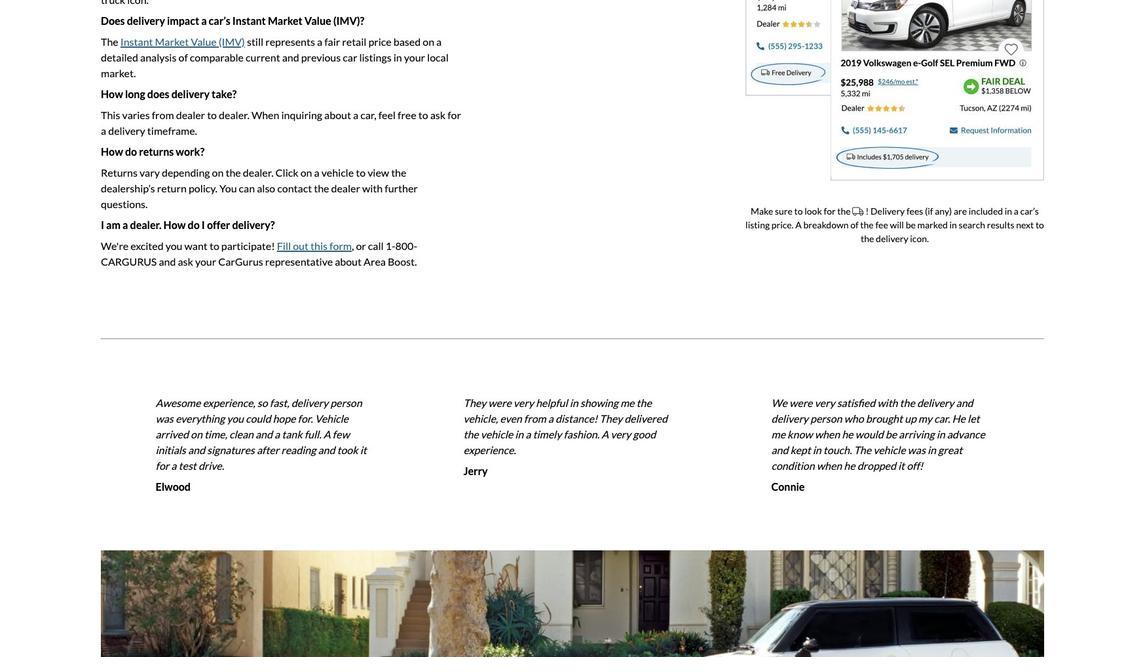 Task type: vqa. For each thing, say whether or not it's contained in the screenshot.
8-
no



Task type: locate. For each thing, give the bounding box(es) containing it.
0 vertical spatial about
[[324, 109, 351, 121]]

were inside the they were very helpful in showing me the vehicle, even from a distance! they delivered the vehicle in a timely fashion. a very good experience.
[[488, 397, 512, 409]]

was up arrived
[[156, 413, 174, 425]]

0 horizontal spatial car's
[[209, 14, 231, 27]]

distance!
[[556, 413, 598, 425]]

instant up still
[[233, 14, 266, 27]]

1 vertical spatial for
[[824, 206, 836, 217]]

0 vertical spatial person
[[330, 397, 362, 409]]

of inside still represents a fair retail price based on a detailed analysis of comparable current and previous car listings in your local market.
[[179, 51, 188, 63]]

1 horizontal spatial market
[[268, 14, 303, 27]]

and down excited
[[159, 255, 176, 268]]

also
[[257, 182, 275, 195]]

for.
[[298, 413, 313, 425]]

0 horizontal spatial with
[[362, 182, 383, 195]]

dealer. down take?
[[219, 109, 250, 121]]

0 vertical spatial value
[[305, 14, 331, 27]]

time,
[[204, 428, 227, 441]]

1 vertical spatial value
[[191, 35, 217, 48]]

1 vertical spatial dealer.
[[243, 166, 274, 179]]

fast,
[[270, 397, 289, 409]]

a for they were very helpful in showing me the vehicle, even from a distance! they delivered the vehicle in a timely fashion. a very good experience.
[[602, 428, 609, 441]]

a inside the they were very helpful in showing me the vehicle, even from a distance! they delivered the vehicle in a timely fashion. a very good experience.
[[602, 428, 609, 441]]

on right click
[[301, 166, 312, 179]]

you
[[219, 182, 237, 195]]

to
[[207, 109, 217, 121], [419, 109, 428, 121], [356, 166, 366, 179], [795, 206, 803, 217], [1036, 220, 1044, 231], [210, 240, 219, 252]]

and down represents
[[282, 51, 299, 63]]

1 horizontal spatial instant
[[233, 14, 266, 27]]

comparable
[[190, 51, 244, 63]]

1 were from the left
[[488, 397, 512, 409]]

value up the comparable
[[191, 35, 217, 48]]

0 vertical spatial me
[[621, 397, 635, 409]]

market
[[268, 14, 303, 27], [155, 35, 189, 48]]

1 horizontal spatial the
[[854, 444, 872, 457]]

your down based
[[404, 51, 425, 63]]

he down 'who'
[[842, 428, 853, 441]]

from up timeframe.
[[152, 109, 174, 121]]

car
[[343, 51, 357, 63]]

0 horizontal spatial instant
[[120, 35, 153, 48]]

for
[[448, 109, 461, 121], [824, 206, 836, 217], [156, 460, 169, 472]]

a right am
[[123, 219, 128, 231]]

a up next
[[1014, 206, 1019, 217]]

were inside we were very satisfied with the delivery and delivery person who brought up my car. he let me know when he would be arriving in advance and kept in touch. the vehicle was in great condition when he dropped it off!
[[790, 397, 813, 409]]

about down ","
[[335, 255, 362, 268]]

vehicle left view
[[322, 166, 354, 179]]

it
[[360, 444, 367, 457], [898, 460, 905, 472]]

a up local
[[436, 35, 442, 48]]

car's up next
[[1021, 206, 1039, 217]]

very inside we were very satisfied with the delivery and delivery person who brought up my car. he let me know when he would be arriving in advance and kept in touch. the vehicle was in great condition when he dropped it off!
[[815, 397, 835, 409]]

of down instant market value (imv) "link"
[[179, 51, 188, 63]]

0 vertical spatial with
[[362, 182, 383, 195]]

1 vertical spatial person
[[811, 413, 842, 425]]

1 vertical spatial they
[[600, 413, 623, 425]]

for right 'free'
[[448, 109, 461, 121]]

fee
[[876, 220, 888, 231]]

make
[[751, 206, 773, 217]]

dealer inside this varies from dealer to dealer. when inquiring about a car, feel free to ask for a delivery timeframe.
[[176, 109, 205, 121]]

i left offer
[[202, 219, 205, 231]]

0 horizontal spatial for
[[156, 460, 169, 472]]

local
[[427, 51, 449, 63]]

your inside , or call 1-800- cargurus and ask your cargurus representative about area boost.
[[195, 255, 216, 268]]

very for satisfied
[[815, 397, 835, 409]]

a left tank
[[275, 428, 280, 441]]

detailed
[[101, 51, 138, 63]]

0 vertical spatial he
[[842, 428, 853, 441]]

ask down want
[[178, 255, 193, 268]]

were
[[488, 397, 512, 409], [790, 397, 813, 409]]

your down want
[[195, 255, 216, 268]]

the inside we were very satisfied with the delivery and delivery person who brought up my car. he let me know when he would be arriving in advance and kept in touch. the vehicle was in great condition when he dropped it off!
[[900, 397, 915, 409]]

and inside , or call 1-800- cargurus and ask your cargurus representative about area boost.
[[159, 255, 176, 268]]

drive.
[[198, 460, 224, 472]]

they up vehicle,
[[464, 397, 486, 409]]

2 were from the left
[[790, 397, 813, 409]]

i
[[101, 219, 104, 231], [202, 219, 205, 231]]

i left am
[[101, 219, 104, 231]]

varies
[[122, 109, 150, 121]]

about left "car,"
[[324, 109, 351, 121]]

awesome
[[156, 397, 201, 409]]

0 horizontal spatial was
[[156, 413, 174, 425]]

ask inside this varies from dealer to dealer. when inquiring about a car, feel free to ask for a delivery timeframe.
[[430, 109, 446, 121]]

from inside this varies from dealer to dealer. when inquiring about a car, feel free to ask for a delivery timeframe.
[[152, 109, 174, 121]]

2 horizontal spatial for
[[824, 206, 836, 217]]

hope
[[273, 413, 296, 425]]

was down arriving
[[908, 444, 926, 457]]

dealer right contact
[[331, 182, 360, 195]]

in down are in the right top of the page
[[950, 220, 957, 231]]

to left look
[[795, 206, 803, 217]]

1 horizontal spatial from
[[524, 413, 546, 425]]

0 horizontal spatial of
[[179, 51, 188, 63]]

my
[[919, 413, 932, 425]]

do
[[125, 145, 137, 158], [188, 219, 200, 231]]

2 vertical spatial for
[[156, 460, 169, 472]]

1 vertical spatial market
[[155, 35, 189, 48]]

vehicle
[[322, 166, 354, 179], [481, 428, 513, 441], [874, 444, 906, 457]]

from inside the they were very helpful in showing me the vehicle, even from a distance! they delivered the vehicle in a timely fashion. a very good experience.
[[524, 413, 546, 425]]

market up represents
[[268, 14, 303, 27]]

1 vertical spatial dealer
[[331, 182, 360, 195]]

1 horizontal spatial were
[[790, 397, 813, 409]]

1 horizontal spatial for
[[448, 109, 461, 121]]

2 horizontal spatial vehicle
[[874, 444, 906, 457]]

1 vertical spatial with
[[878, 397, 898, 409]]

0 horizontal spatial be
[[886, 428, 897, 441]]

0 horizontal spatial it
[[360, 444, 367, 457]]

in up distance!
[[570, 397, 578, 409]]

a inside ! delivery fees (if any) are included in a car's listing price. a breakdown of the fee will be marked in search results next to the delivery icon.
[[796, 220, 802, 231]]

with up brought
[[878, 397, 898, 409]]

0 horizontal spatial person
[[330, 397, 362, 409]]

car's inside ! delivery fees (if any) are included in a car's listing price. a breakdown of the fee will be marked in search results next to the delivery icon.
[[1021, 206, 1039, 217]]

further
[[385, 182, 418, 195]]

1 horizontal spatial it
[[898, 460, 905, 472]]

ask inside , or call 1-800- cargurus and ask your cargurus representative about area boost.
[[178, 255, 193, 268]]

delivery inside ! delivery fees (if any) are included in a car's listing price. a breakdown of the fee will be marked in search results next to the delivery icon.
[[876, 234, 909, 245]]

1 horizontal spatial me
[[772, 428, 786, 441]]

1 horizontal spatial of
[[851, 220, 859, 231]]

1 horizontal spatial person
[[811, 413, 842, 425]]

the down would
[[854, 444, 872, 457]]

from up timely
[[524, 413, 546, 425]]

satisfied
[[837, 397, 876, 409]]

in right kept
[[813, 444, 822, 457]]

1 vertical spatial he
[[844, 460, 855, 472]]

delivery
[[127, 14, 165, 27], [171, 88, 210, 100], [108, 124, 145, 137], [876, 234, 909, 245], [291, 397, 328, 409], [917, 397, 954, 409], [772, 413, 809, 425]]

to left view
[[356, 166, 366, 179]]

1 vertical spatial your
[[195, 255, 216, 268]]

car.
[[934, 413, 950, 425]]

be right will
[[906, 220, 916, 231]]

participate!
[[221, 240, 275, 252]]

vehicle inside we were very satisfied with the delivery and delivery person who brought up my car. he let me know when he would be arriving in advance and kept in touch. the vehicle was in great condition when he dropped it off!
[[874, 444, 906, 457]]

0 horizontal spatial a
[[323, 428, 331, 441]]

how up "returns" on the left top of the page
[[101, 145, 123, 158]]

2 horizontal spatial very
[[815, 397, 835, 409]]

a right click
[[314, 166, 320, 179]]

excited
[[131, 240, 164, 252]]

clean
[[229, 428, 254, 441]]

me up delivered
[[621, 397, 635, 409]]

1 horizontal spatial ask
[[430, 109, 446, 121]]

were for delivery
[[790, 397, 813, 409]]

1 i from the left
[[101, 219, 104, 231]]

few
[[333, 428, 350, 441]]

free
[[398, 109, 416, 121]]

were right 'we'
[[790, 397, 813, 409]]

when
[[252, 109, 279, 121]]

fair
[[324, 35, 340, 48]]

analysis
[[140, 51, 177, 63]]

awesome experience, so fast, delivery person was everything you could hope for. vehicle arrived on time, clean and a tank full. a few initials and signatures after reading and took it for a test drive.
[[156, 397, 367, 472]]

1 horizontal spatial do
[[188, 219, 200, 231]]

0 vertical spatial for
[[448, 109, 461, 121]]

0 horizontal spatial i
[[101, 219, 104, 231]]

look
[[805, 206, 822, 217]]

1 horizontal spatial value
[[305, 14, 331, 27]]

1 vertical spatial how
[[101, 145, 123, 158]]

you
[[166, 240, 183, 252], [227, 413, 244, 425]]

0 horizontal spatial you
[[166, 240, 183, 252]]

dealership's
[[101, 182, 155, 195]]

0 vertical spatial be
[[906, 220, 916, 231]]

in down based
[[394, 51, 402, 63]]

dealer up timeframe.
[[176, 109, 205, 121]]

0 horizontal spatial were
[[488, 397, 512, 409]]

cargurus
[[101, 255, 157, 268]]

1 horizontal spatial car's
[[1021, 206, 1039, 217]]

1 horizontal spatial with
[[878, 397, 898, 409]]

0 horizontal spatial dealer
[[176, 109, 205, 121]]

1 vertical spatial me
[[772, 428, 786, 441]]

vehicle up dropped at the right of the page
[[874, 444, 906, 457]]

very up even
[[514, 397, 534, 409]]

delivered
[[625, 413, 668, 425]]

dealer. inside returns vary depending on the dealer. click on a vehicle to view the dealership's return policy. you can also contact the dealer with further questions.
[[243, 166, 274, 179]]

we're
[[101, 240, 129, 252]]

he
[[842, 428, 853, 441], [844, 460, 855, 472]]

how for how do returns work?
[[101, 145, 123, 158]]

let
[[968, 413, 980, 425]]

0 horizontal spatial from
[[152, 109, 174, 121]]

delivery up for. on the left of the page
[[291, 397, 328, 409]]

a down make sure to look for the
[[796, 220, 802, 231]]

dealer. for click
[[243, 166, 274, 179]]

1 horizontal spatial vehicle
[[481, 428, 513, 441]]

tank
[[282, 428, 302, 441]]

with down view
[[362, 182, 383, 195]]

was
[[156, 413, 174, 425], [908, 444, 926, 457]]

1 vertical spatial of
[[851, 220, 859, 231]]

0 vertical spatial was
[[156, 413, 174, 425]]

dealer. up also
[[243, 166, 274, 179]]

a inside the awesome experience, so fast, delivery person was everything you could hope for. vehicle arrived on time, clean and a tank full. a few initials and signatures after reading and took it for a test drive.
[[323, 428, 331, 441]]

test
[[179, 460, 196, 472]]

for up breakdown at right top
[[824, 206, 836, 217]]

great
[[938, 444, 963, 457]]

instant
[[233, 14, 266, 27], [120, 35, 153, 48]]

very left the good
[[611, 428, 631, 441]]

ask right 'free'
[[430, 109, 446, 121]]

breakdown
[[804, 220, 849, 231]]

you left want
[[166, 240, 183, 252]]

0 vertical spatial of
[[179, 51, 188, 63]]

included
[[969, 206, 1003, 217]]

reading
[[281, 444, 316, 457]]

1 vertical spatial ask
[[178, 255, 193, 268]]

value up fair
[[305, 14, 331, 27]]

1 horizontal spatial a
[[602, 428, 609, 441]]

0 vertical spatial from
[[152, 109, 174, 121]]

it left 'off!' in the right of the page
[[898, 460, 905, 472]]

0 vertical spatial car's
[[209, 14, 231, 27]]

be down brought
[[886, 428, 897, 441]]

a right the fashion.
[[602, 428, 609, 441]]

very for helpful
[[514, 397, 534, 409]]

they were very helpful in showing me the vehicle, even from a distance! they delivered the vehicle in a timely fashion. a very good experience.
[[464, 397, 668, 457]]

helpful
[[536, 397, 568, 409]]

1 vertical spatial the
[[854, 444, 872, 457]]

how long does delivery take?
[[101, 88, 237, 100]]

does delivery impact a car's instant market value (imv)?
[[101, 14, 365, 27]]

was inside the awesome experience, so fast, delivery person was everything you could hope for. vehicle arrived on time, clean and a tank full. a few initials and signatures after reading and took it for a test drive.
[[156, 413, 174, 425]]

retail
[[342, 35, 367, 48]]

form
[[330, 240, 352, 252]]

0 horizontal spatial the
[[101, 35, 118, 48]]

1 vertical spatial car's
[[1021, 206, 1039, 217]]

instant market value (imv) link
[[120, 35, 245, 48]]

person up vehicle
[[330, 397, 362, 409]]

0 vertical spatial it
[[360, 444, 367, 457]]

delivery truck icon image
[[853, 207, 864, 216]]

delivery inside this varies from dealer to dealer. when inquiring about a car, feel free to ask for a delivery timeframe.
[[108, 124, 145, 137]]

delivery?
[[232, 219, 275, 231]]

a right full.
[[323, 428, 331, 441]]

to inside ! delivery fees (if any) are included in a car's listing price. a breakdown of the fee will be marked in search results next to the delivery icon.
[[1036, 220, 1044, 231]]

0 vertical spatial vehicle
[[322, 166, 354, 179]]

of
[[179, 51, 188, 63], [851, 220, 859, 231]]

1 horizontal spatial you
[[227, 413, 244, 425]]

1 horizontal spatial i
[[202, 219, 205, 231]]

and up after
[[256, 428, 273, 441]]

in left great
[[928, 444, 936, 457]]

1 vertical spatial it
[[898, 460, 905, 472]]

2 vertical spatial dealer.
[[130, 219, 162, 231]]

market up the analysis
[[155, 35, 189, 48]]

and up the condition
[[772, 444, 789, 457]]

2 horizontal spatial a
[[796, 220, 802, 231]]

on inside still represents a fair retail price based on a detailed analysis of comparable current and previous car listings in your local market.
[[423, 35, 434, 48]]

0 vertical spatial dealer.
[[219, 109, 250, 121]]

dealer. inside this varies from dealer to dealer. when inquiring about a car, feel free to ask for a delivery timeframe.
[[219, 109, 250, 121]]

of inside ! delivery fees (if any) are included in a car's listing price. a breakdown of the fee will be marked in search results next to the delivery icon.
[[851, 220, 859, 231]]

in down even
[[515, 428, 524, 441]]

vehicle inside returns vary depending on the dealer. click on a vehicle to view the dealership's return policy. you can also contact the dealer with further questions.
[[322, 166, 354, 179]]

we were very satisfied with the delivery and delivery person who brought up my car. he let me know when he would be arriving in advance and kept in touch. the vehicle was in great condition when he dropped it off!
[[772, 397, 985, 472]]

0 horizontal spatial your
[[195, 255, 216, 268]]

0 horizontal spatial vehicle
[[322, 166, 354, 179]]

initials
[[156, 444, 186, 457]]

0 horizontal spatial very
[[514, 397, 534, 409]]

0 horizontal spatial ask
[[178, 255, 193, 268]]

the
[[101, 35, 118, 48], [854, 444, 872, 457]]

0 vertical spatial ask
[[430, 109, 446, 121]]

0 vertical spatial they
[[464, 397, 486, 409]]

vehicle up experience.
[[481, 428, 513, 441]]

contact
[[277, 182, 312, 195]]

0 horizontal spatial market
[[155, 35, 189, 48]]

on down everything
[[191, 428, 202, 441]]

0 vertical spatial how
[[101, 88, 123, 100]]

example car for sale listing with delivery truck icon. image
[[746, 0, 1044, 181]]

how up this
[[101, 88, 123, 100]]

car's up (imv)
[[209, 14, 231, 27]]

1 vertical spatial was
[[908, 444, 926, 457]]

0 vertical spatial do
[[125, 145, 137, 158]]

very left "satisfied"
[[815, 397, 835, 409]]

next
[[1016, 220, 1034, 231]]

of down delivery truck icon
[[851, 220, 859, 231]]

dealer. up excited
[[130, 219, 162, 231]]

with
[[362, 182, 383, 195], [878, 397, 898, 409]]

delivery down will
[[876, 234, 909, 245]]

1 vertical spatial from
[[524, 413, 546, 425]]

0 vertical spatial dealer
[[176, 109, 205, 121]]

the up detailed at the top left of the page
[[101, 35, 118, 48]]

1 vertical spatial be
[[886, 428, 897, 441]]

1 vertical spatial about
[[335, 255, 362, 268]]

do up "returns" on the left top of the page
[[125, 145, 137, 158]]

how up want
[[164, 219, 186, 231]]

they down showing
[[600, 413, 623, 425]]

1 horizontal spatial was
[[908, 444, 926, 457]]

delivery down varies
[[108, 124, 145, 137]]

very
[[514, 397, 534, 409], [815, 397, 835, 409], [611, 428, 631, 441]]

1 vertical spatial you
[[227, 413, 244, 425]]

do up want
[[188, 219, 200, 231]]

person left 'who'
[[811, 413, 842, 425]]

be inside ! delivery fees (if any) are included in a car's listing price. a breakdown of the fee will be marked in search results next to the delivery icon.
[[906, 220, 916, 231]]

0 vertical spatial the
[[101, 35, 118, 48]]

1 vertical spatial when
[[817, 460, 842, 472]]

0 vertical spatial instant
[[233, 14, 266, 27]]

he down touch.
[[844, 460, 855, 472]]

i am a dealer. how do i offer delivery?
[[101, 219, 275, 231]]

2 vertical spatial vehicle
[[874, 444, 906, 457]]

a down helpful
[[548, 413, 554, 425]]

it right the took
[[360, 444, 367, 457]]

your
[[404, 51, 425, 63], [195, 255, 216, 268]]

car,
[[361, 109, 376, 121]]

from
[[152, 109, 174, 121], [524, 413, 546, 425]]



Task type: describe. For each thing, give the bounding box(es) containing it.
jerry
[[464, 465, 488, 478]]

a inside ! delivery fees (if any) are included in a car's listing price. a breakdown of the fee will be marked in search results next to the delivery icon.
[[1014, 206, 1019, 217]]

with inside we were very satisfied with the delivery and delivery person who brought up my car. he let me know when he would be arriving in advance and kept in touch. the vehicle was in great condition when he dropped it off!
[[878, 397, 898, 409]]

fill out this form link
[[277, 240, 352, 252]]

would
[[855, 428, 884, 441]]

market.
[[101, 67, 136, 79]]

it inside the awesome experience, so fast, delivery person was everything you could hope for. vehicle arrived on time, clean and a tank full. a few initials and signatures after reading and took it for a test drive.
[[360, 444, 367, 457]]

it inside we were very satisfied with the delivery and delivery person who brought up my car. he let me know when he would be arriving in advance and kept in touch. the vehicle was in great condition when he dropped it off!
[[898, 460, 905, 472]]

(imv)?
[[333, 14, 365, 27]]

depending
[[162, 166, 210, 179]]

0 horizontal spatial they
[[464, 397, 486, 409]]

will
[[890, 220, 904, 231]]

timeframe.
[[147, 124, 197, 137]]

0 vertical spatial you
[[166, 240, 183, 252]]

the instant market value (imv)
[[101, 35, 245, 48]]

to right 'free'
[[419, 109, 428, 121]]

0 vertical spatial when
[[815, 428, 840, 441]]

! delivery fees (if any) are included in a car's listing price. a breakdown of the fee will be marked in search results next to the delivery icon.
[[746, 206, 1044, 245]]

, or call 1-800- cargurus and ask your cargurus representative about area boost.
[[101, 240, 417, 268]]

out
[[293, 240, 309, 252]]

person inside the awesome experience, so fast, delivery person was everything you could hope for. vehicle arrived on time, clean and a tank full. a few initials and signatures after reading and took it for a test drive.
[[330, 397, 362, 409]]

arriving
[[899, 428, 935, 441]]

policy.
[[189, 182, 217, 195]]

in up results at right top
[[1005, 206, 1012, 217]]

vehicle inside the they were very helpful in showing me the vehicle, even from a distance! they delivered the vehicle in a timely fashion. a very good experience.
[[481, 428, 513, 441]]

am
[[106, 219, 121, 231]]

touch.
[[824, 444, 852, 457]]

view
[[368, 166, 389, 179]]

any)
[[935, 206, 952, 217]]

dealer. for when
[[219, 109, 250, 121]]

marked
[[918, 220, 948, 231]]

he
[[952, 413, 966, 425]]

fill
[[277, 240, 291, 252]]

fashion.
[[564, 428, 600, 441]]

showing
[[580, 397, 618, 409]]

a left "car,"
[[353, 109, 359, 121]]

search
[[959, 220, 986, 231]]

person inside we were very satisfied with the delivery and delivery person who brought up my car. he let me know when he would be arriving in advance and kept in touch. the vehicle was in great condition when he dropped it off!
[[811, 413, 842, 425]]

up
[[905, 413, 917, 425]]

elwood
[[156, 481, 191, 493]]

return
[[157, 182, 187, 195]]

price
[[369, 35, 392, 48]]

long
[[125, 88, 145, 100]]

we're excited you want to participate! fill out this form
[[101, 240, 352, 252]]

dropped
[[857, 460, 896, 472]]

and up test
[[188, 444, 205, 457]]

experience,
[[203, 397, 255, 409]]

your inside still represents a fair retail price based on a detailed analysis of comparable current and previous car listings in your local market.
[[404, 51, 425, 63]]

current
[[246, 51, 280, 63]]

delivery right does on the top of page
[[171, 88, 210, 100]]

advance
[[947, 428, 985, 441]]

still represents a fair retail price based on a detailed analysis of comparable current and previous car listings in your local market.
[[101, 35, 449, 79]]

took
[[337, 444, 358, 457]]

questions.
[[101, 198, 148, 210]]

good
[[633, 428, 656, 441]]

you inside the awesome experience, so fast, delivery person was everything you could hope for. vehicle arrived on time, clean and a tank full. a few initials and signatures after reading and took it for a test drive.
[[227, 413, 244, 425]]

represents
[[266, 35, 315, 48]]

off!
[[907, 460, 923, 472]]

a left fair
[[317, 35, 322, 48]]

the inside we were very satisfied with the delivery and delivery person who brought up my car. he let me know when he would be arriving in advance and kept in touch. the vehicle was in great condition when he dropped it off!
[[854, 444, 872, 457]]

even
[[500, 413, 522, 425]]

about inside this varies from dealer to dealer. when inquiring about a car, feel free to ask for a delivery timeframe.
[[324, 109, 351, 121]]

and up he
[[956, 397, 973, 409]]

timely
[[533, 428, 562, 441]]

based
[[394, 35, 421, 48]]

and down full.
[[318, 444, 335, 457]]

2 vertical spatial how
[[164, 219, 186, 231]]

does
[[147, 88, 169, 100]]

be inside we were very satisfied with the delivery and delivery person who brought up my car. he let me know when he would be arriving in advance and kept in touch. the vehicle was in great condition when he dropped it off!
[[886, 428, 897, 441]]

so
[[257, 397, 268, 409]]

me inside we were very satisfied with the delivery and delivery person who brought up my car. he let me know when he would be arriving in advance and kept in touch. the vehicle was in great condition when he dropped it off!
[[772, 428, 786, 441]]

me inside the they were very helpful in showing me the vehicle, even from a distance! they delivered the vehicle in a timely fashion. a very good experience.
[[621, 397, 635, 409]]

boost.
[[388, 255, 417, 268]]

delivery inside the awesome experience, so fast, delivery person was everything you could hope for. vehicle arrived on time, clean and a tank full. a few initials and signatures after reading and took it for a test drive.
[[291, 397, 328, 409]]

how for how long does delivery take?
[[101, 88, 123, 100]]

vary
[[140, 166, 160, 179]]

after
[[257, 444, 279, 457]]

2 i from the left
[[202, 219, 205, 231]]

inquiring
[[281, 109, 322, 121]]

,
[[352, 240, 354, 252]]

for inside the awesome experience, so fast, delivery person was everything you could hope for. vehicle arrived on time, clean and a tank full. a few initials and signatures after reading and took it for a test drive.
[[156, 460, 169, 472]]

to inside returns vary depending on the dealer. click on a vehicle to view the dealership's return policy. you can also contact the dealer with further questions.
[[356, 166, 366, 179]]

delivery up car.
[[917, 397, 954, 409]]

a left test
[[171, 460, 177, 472]]

full.
[[304, 428, 321, 441]]

delivery right does
[[127, 14, 165, 27]]

delivery up know
[[772, 413, 809, 425]]

still
[[247, 35, 264, 48]]

icon.
[[910, 234, 929, 245]]

results
[[987, 220, 1015, 231]]

this
[[101, 109, 120, 121]]

were for vehicle,
[[488, 397, 512, 409]]

a inside returns vary depending on the dealer. click on a vehicle to view the dealership's return policy. you can also contact the dealer with further questions.
[[314, 166, 320, 179]]

fees
[[907, 206, 924, 217]]

1 vertical spatial do
[[188, 219, 200, 231]]

in down car.
[[937, 428, 945, 441]]

are
[[954, 206, 967, 217]]

cargurus
[[218, 255, 263, 268]]

listings
[[359, 51, 392, 63]]

a left timely
[[526, 428, 531, 441]]

area
[[364, 255, 386, 268]]

could
[[246, 413, 271, 425]]

connie
[[772, 481, 805, 493]]

how do returns work?
[[101, 145, 205, 158]]

take?
[[212, 88, 237, 100]]

returns
[[139, 145, 174, 158]]

(imv)
[[219, 35, 245, 48]]

(if
[[925, 206, 933, 217]]

1 horizontal spatial very
[[611, 428, 631, 441]]

about inside , or call 1-800- cargurus and ask your cargurus representative about area boost.
[[335, 255, 362, 268]]

returns vary depending on the dealer. click on a vehicle to view the dealership's return policy. you can also contact the dealer with further questions.
[[101, 166, 418, 210]]

a right impact
[[201, 14, 207, 27]]

vehicle
[[315, 413, 349, 425]]

for inside this varies from dealer to dealer. when inquiring about a car, feel free to ask for a delivery timeframe.
[[448, 109, 461, 121]]

in inside still represents a fair retail price based on a detailed analysis of comparable current and previous car listings in your local market.
[[394, 51, 402, 63]]

call
[[368, 240, 384, 252]]

offer
[[207, 219, 230, 231]]

kept
[[791, 444, 811, 457]]

1 horizontal spatial they
[[600, 413, 623, 425]]

was inside we were very satisfied with the delivery and delivery person who brought up my car. he let me know when he would be arriving in advance and kept in touch. the vehicle was in great condition when he dropped it off!
[[908, 444, 926, 457]]

to right want
[[210, 240, 219, 252]]

800-
[[395, 240, 417, 252]]

to down take?
[[207, 109, 217, 121]]

a down this
[[101, 124, 106, 137]]

feel
[[379, 109, 396, 121]]

on up you
[[212, 166, 224, 179]]

dealer inside returns vary depending on the dealer. click on a vehicle to view the dealership's return policy. you can also contact the dealer with further questions.
[[331, 182, 360, 195]]

a for awesome experience, so fast, delivery person was everything you could hope for. vehicle arrived on time, clean and a tank full. a few initials and signatures after reading and took it for a test drive.
[[323, 428, 331, 441]]

condition
[[772, 460, 815, 472]]

0 horizontal spatial do
[[125, 145, 137, 158]]

this
[[311, 240, 328, 252]]

on inside the awesome experience, so fast, delivery person was everything you could hope for. vehicle arrived on time, clean and a tank full. a few initials and signatures after reading and took it for a test drive.
[[191, 428, 202, 441]]

with inside returns vary depending on the dealer. click on a vehicle to view the dealership's return policy. you can also contact the dealer with further questions.
[[362, 182, 383, 195]]

and inside still represents a fair retail price based on a detailed analysis of comparable current and previous car listings in your local market.
[[282, 51, 299, 63]]

impact
[[167, 14, 199, 27]]

1 vertical spatial instant
[[120, 35, 153, 48]]

work?
[[176, 145, 205, 158]]



